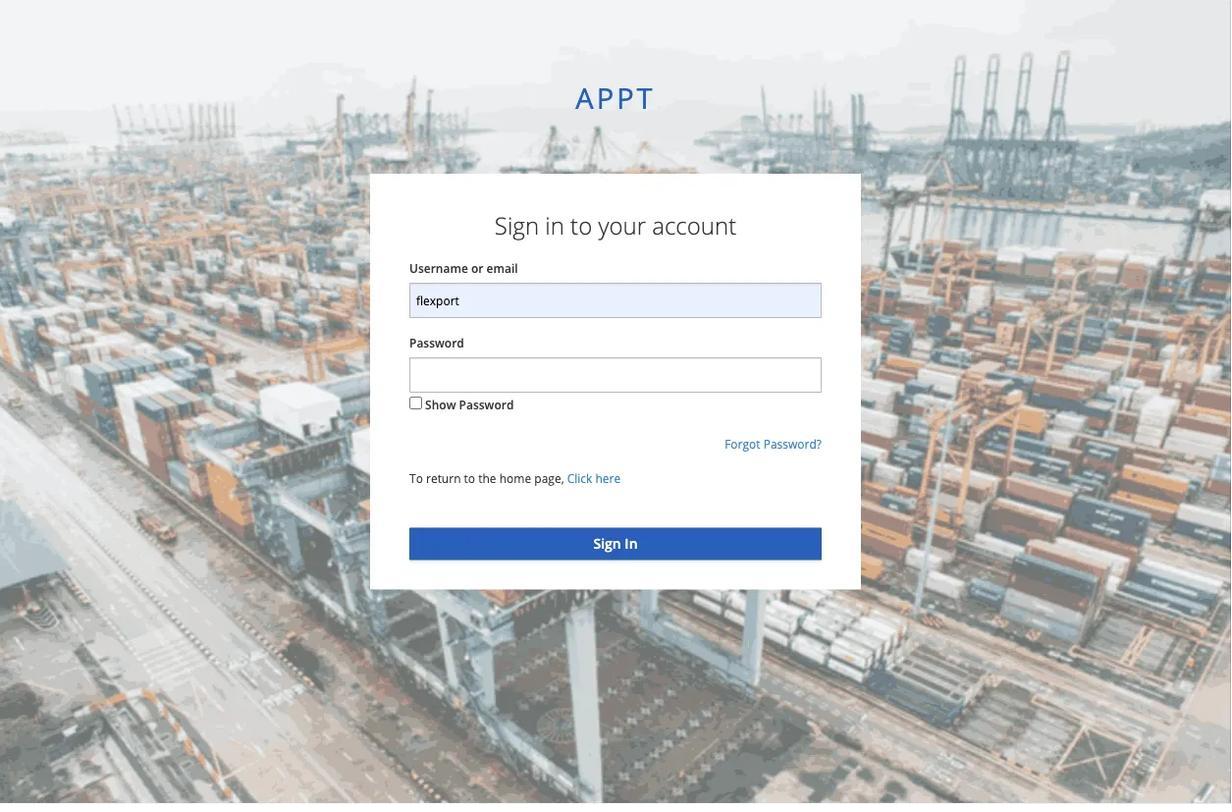 Task type: locate. For each thing, give the bounding box(es) containing it.
None submit
[[410, 528, 822, 560]]

password right the "show"
[[459, 397, 514, 413]]

click here link
[[567, 471, 621, 487]]

to for the
[[464, 471, 475, 487]]

Show Password checkbox
[[410, 397, 422, 410]]

username
[[410, 260, 468, 276]]

your
[[599, 209, 646, 241]]

Username or email text field
[[410, 283, 822, 318]]

0 vertical spatial to
[[571, 209, 592, 241]]

account
[[652, 209, 737, 241]]

forgot password?
[[725, 436, 822, 452]]

to left the
[[464, 471, 475, 487]]

password
[[410, 335, 464, 351], [459, 397, 514, 413]]

forgot
[[725, 436, 761, 452]]

or
[[471, 260, 484, 276]]

to
[[571, 209, 592, 241], [464, 471, 475, 487]]

1 vertical spatial password
[[459, 397, 514, 413]]

username or email
[[410, 260, 518, 276]]

password up the "show"
[[410, 335, 464, 351]]

0 horizontal spatial to
[[464, 471, 475, 487]]

1 horizontal spatial to
[[571, 209, 592, 241]]

click
[[567, 471, 593, 487]]

the
[[479, 471, 497, 487]]

to right in
[[571, 209, 592, 241]]

1 vertical spatial to
[[464, 471, 475, 487]]

to for your
[[571, 209, 592, 241]]

password?
[[764, 436, 822, 452]]



Task type: describe. For each thing, give the bounding box(es) containing it.
appt
[[576, 78, 656, 117]]

sign in to your account
[[495, 209, 737, 241]]

here
[[596, 471, 621, 487]]

to
[[410, 471, 423, 487]]

page,
[[535, 471, 564, 487]]

in
[[545, 209, 565, 241]]

0 vertical spatial password
[[410, 335, 464, 351]]

show
[[425, 397, 456, 413]]

forgot password? link
[[725, 436, 822, 452]]

Password password field
[[410, 358, 822, 393]]

show password
[[425, 397, 514, 413]]

to return to the home page, click here
[[410, 471, 621, 487]]

home
[[500, 471, 532, 487]]

return
[[426, 471, 461, 487]]

email
[[487, 260, 518, 276]]

sign
[[495, 209, 539, 241]]



